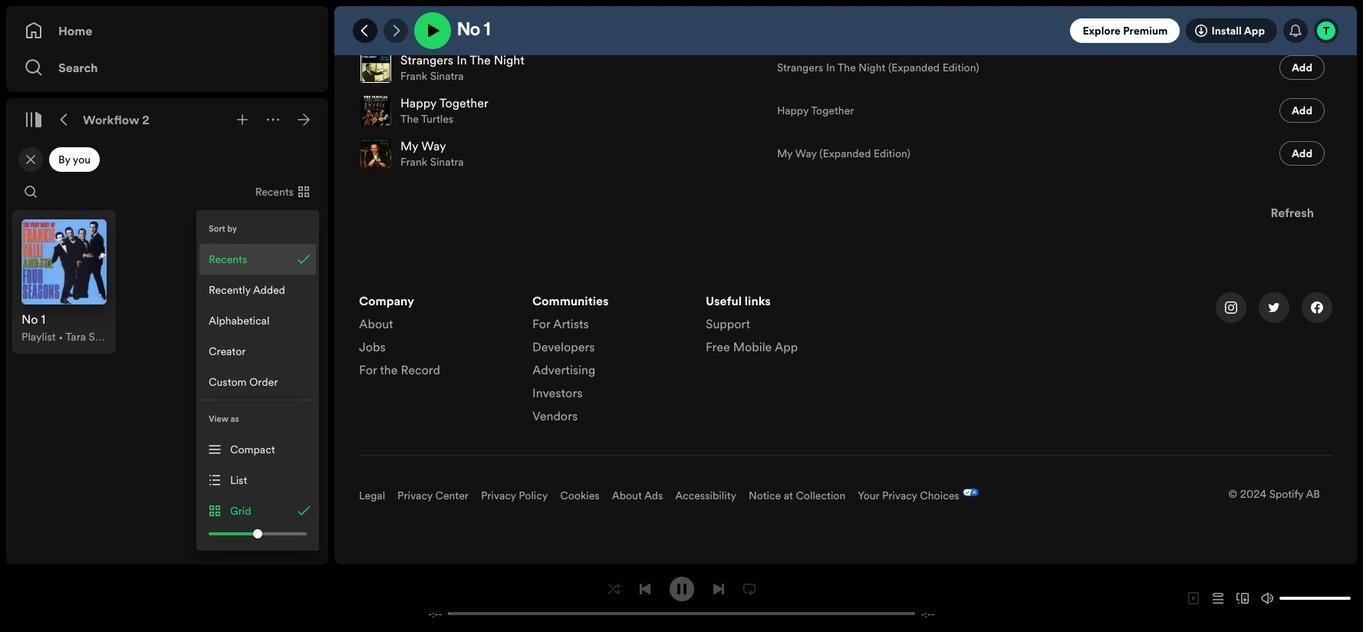 Task type: describe. For each thing, give the bounding box(es) containing it.
investors
[[533, 384, 583, 401]]

privacy policy link
[[481, 488, 548, 503]]

view as
[[209, 413, 239, 425]]

by
[[227, 223, 237, 234]]

3 privacy from the left
[[883, 488, 918, 503]]

free mobile app link
[[706, 338, 798, 361]]

frank sinatra link for strangers
[[401, 68, 464, 84]]

explore
[[1083, 23, 1121, 38]]

list containing communities
[[533, 292, 688, 431]]

communities
[[533, 292, 609, 309]]

policy
[[519, 488, 548, 503]]

go forward image
[[390, 25, 402, 37]]

recents for "recents" button at left top
[[209, 252, 247, 267]]

grid button
[[200, 496, 316, 526]]

list containing company
[[359, 292, 514, 384]]

1 :- from the left
[[432, 607, 439, 620]]

in for strangers in the night frank sinatra
[[457, 51, 467, 68]]

the for happy together
[[401, 111, 419, 127]]

developers
[[533, 338, 595, 355]]

row inside main element
[[12, 210, 116, 354]]

collection
[[796, 488, 846, 503]]

added
[[253, 282, 285, 298]]

premium
[[1124, 23, 1168, 38]]

install
[[1212, 23, 1242, 38]]

alphabetical
[[209, 313, 270, 328]]

custom
[[209, 375, 247, 390]]

my way (expanded edition)
[[777, 146, 911, 161]]

about ads
[[612, 488, 663, 503]]

in for strangers in the night (expanded edition)
[[826, 60, 836, 75]]

4 - from the left
[[931, 607, 935, 620]]

happy together cell
[[361, 90, 765, 131]]

strangers for strangers in the night frank sinatra
[[401, 51, 454, 68]]

strangers in the night (expanded edition) link
[[777, 60, 980, 75]]

sort by
[[209, 223, 237, 234]]

for artists link
[[533, 315, 589, 338]]

the down top bar and user menu element
[[838, 60, 856, 75]]

jobs link
[[359, 338, 386, 361]]

artists
[[553, 315, 589, 332]]

1 horizontal spatial happy together link
[[777, 103, 854, 118]]

together for happy together the turtles
[[439, 94, 489, 111]]

my way cell
[[361, 133, 765, 174]]

alphabetical button
[[200, 305, 316, 336]]

3 - from the left
[[921, 607, 925, 620]]

0 horizontal spatial edition)
[[874, 146, 911, 161]]

the
[[380, 361, 398, 378]]

list button
[[200, 465, 316, 496]]

notice
[[749, 488, 781, 503]]

t button
[[1315, 18, 1339, 43]]

developers link
[[533, 338, 595, 361]]

california consumer privacy act (ccpa) opt-out icon image
[[960, 489, 979, 500]]

app inside useful links support free mobile app
[[775, 338, 798, 355]]

accessibility link
[[676, 488, 737, 503]]

your privacy choices link
[[858, 488, 960, 503]]

0 vertical spatial edition)
[[943, 60, 980, 75]]

privacy for privacy policy
[[481, 488, 516, 503]]

company about jobs for the record
[[359, 292, 440, 378]]

playlist
[[21, 329, 56, 344]]

clear filters image
[[25, 153, 37, 166]]

your
[[858, 488, 880, 503]]

2 - from the left
[[439, 607, 442, 620]]

top bar and user menu element
[[335, 6, 1358, 55]]

search in your library image
[[25, 186, 37, 198]]

2 :- from the left
[[925, 607, 932, 620]]

Recents, Grid view field
[[243, 180, 319, 204]]

about ads link
[[612, 488, 663, 503]]

notice at collection link
[[749, 488, 846, 503]]

free
[[706, 338, 730, 355]]

together for happy together
[[811, 103, 854, 118]]

night for strangers in the night frank sinatra
[[494, 51, 525, 68]]

investors link
[[533, 384, 583, 408]]

for the record link
[[359, 361, 440, 384]]

search link
[[25, 52, 310, 83]]

your privacy choices
[[858, 488, 960, 503]]

explore premium button
[[1071, 18, 1181, 43]]

choices
[[920, 488, 960, 503]]

instagram image
[[1226, 302, 1238, 314]]

t
[[1324, 23, 1330, 38]]

no 1
[[457, 21, 491, 40]]

previous image
[[639, 583, 651, 595]]

privacy center link
[[398, 488, 469, 503]]

custom order button
[[200, 367, 316, 398]]

twitter image
[[1269, 302, 1281, 314]]

custom order
[[209, 375, 278, 390]]

at
[[784, 488, 793, 503]]

recently added button
[[200, 275, 316, 305]]

none search field inside main element
[[18, 180, 43, 204]]

•
[[58, 329, 63, 344]]

1 add button from the top
[[1280, 55, 1325, 80]]

about link
[[359, 315, 393, 338]]

strangers in the night link
[[401, 51, 525, 68]]

happy for happy together
[[777, 103, 809, 118]]

happy together the turtles
[[401, 94, 489, 127]]

spotify
[[1270, 487, 1304, 502]]

workflow
[[83, 111, 139, 128]]

home link
[[25, 15, 310, 46]]

advertising link
[[533, 361, 596, 384]]

view as menu
[[160, 401, 319, 551]]

by
[[58, 152, 70, 167]]

sort
[[209, 223, 225, 234]]

recently
[[209, 282, 251, 298]]

my way (expanded edition) link
[[777, 146, 911, 161]]

strangers in the night cell
[[361, 47, 765, 88]]

my for my way
[[401, 137, 419, 154]]

add button for my way
[[1280, 141, 1325, 166]]

2 -:-- from the left
[[921, 607, 935, 620]]

recents button
[[200, 244, 316, 275]]

notice at collection
[[749, 488, 846, 503]]

frank inside my way frank sinatra
[[401, 154, 428, 170]]

playlist •
[[21, 329, 66, 344]]

sinatra inside "strangers in the night frank sinatra"
[[430, 68, 464, 84]]

way for my way frank sinatra
[[422, 137, 446, 154]]



Task type: locate. For each thing, give the bounding box(es) containing it.
Disable repeat checkbox
[[737, 577, 762, 601]]

1
[[484, 21, 491, 40]]

my down happy together
[[777, 146, 793, 161]]

0 vertical spatial about
[[359, 315, 393, 332]]

main element
[[6, 6, 328, 565]]

strangers in the night frank sinatra
[[401, 51, 525, 84]]

accessibility
[[676, 488, 737, 503]]

2 vertical spatial add
[[1292, 146, 1313, 161]]

my inside my way frank sinatra
[[401, 137, 419, 154]]

the for strangers in the night
[[470, 51, 491, 68]]

recents for recents, grid view field
[[255, 184, 294, 200]]

my way frank sinatra
[[401, 137, 464, 170]]

1 horizontal spatial privacy
[[481, 488, 516, 503]]

frank sinatra link
[[401, 68, 464, 84], [401, 154, 464, 170]]

for inside company about jobs for the record
[[359, 361, 377, 378]]

recents inside field
[[255, 184, 294, 200]]

cookies
[[560, 488, 600, 503]]

facebook image
[[1312, 302, 1324, 314]]

happy up "my way (expanded edition)" link
[[777, 103, 809, 118]]

the inside "strangers in the night frank sinatra"
[[470, 51, 491, 68]]

sinatra
[[430, 68, 464, 84], [430, 154, 464, 170]]

1 vertical spatial add
[[1292, 103, 1313, 118]]

0 horizontal spatial -:--
[[428, 607, 442, 620]]

2 frank sinatra link from the top
[[401, 154, 464, 170]]

home
[[58, 22, 92, 39]]

the left turtles at the left top of page
[[401, 111, 419, 127]]

happy together link inside cell
[[401, 94, 489, 111]]

what's new image
[[1290, 25, 1302, 37]]

privacy center
[[398, 488, 469, 503]]

strangers in the night (expanded edition)
[[777, 60, 980, 75]]

compact button
[[200, 434, 316, 465]]

night for strangers in the night (expanded edition)
[[859, 60, 886, 75]]

2 vertical spatial add button
[[1280, 141, 1325, 166]]

my way link
[[401, 137, 446, 154]]

1 horizontal spatial :-
[[925, 607, 932, 620]]

happy inside happy together the turtles
[[401, 94, 437, 111]]

happy for happy together the turtles
[[401, 94, 437, 111]]

for left the the
[[359, 361, 377, 378]]

next image
[[713, 583, 725, 595]]

3 add from the top
[[1292, 146, 1313, 161]]

0 horizontal spatial together
[[439, 94, 489, 111]]

go back image
[[359, 25, 371, 37]]

2
[[142, 111, 150, 128]]

support
[[706, 315, 751, 332]]

None search field
[[18, 180, 43, 204]]

2 sinatra from the top
[[430, 154, 464, 170]]

sinatra down turtles at the left top of page
[[430, 154, 464, 170]]

0 vertical spatial recents
[[255, 184, 294, 200]]

the left girl
[[401, 25, 419, 41]]

1 sinatra from the top
[[430, 68, 464, 84]]

2024
[[1241, 487, 1267, 502]]

privacy left policy
[[481, 488, 516, 503]]

in down 'temptations'
[[457, 51, 467, 68]]

1 horizontal spatial together
[[811, 103, 854, 118]]

the for my girl
[[401, 25, 419, 41]]

search
[[58, 59, 98, 76]]

temptations
[[421, 25, 481, 41]]

recently added
[[209, 282, 285, 298]]

frank inside "strangers in the night frank sinatra"
[[401, 68, 428, 84]]

1 horizontal spatial about
[[612, 488, 642, 503]]

explore premium
[[1083, 23, 1168, 38]]

1 vertical spatial recents
[[209, 252, 247, 267]]

© 2024 spotify ab
[[1229, 487, 1321, 502]]

1 list from the left
[[359, 292, 514, 384]]

company
[[359, 292, 415, 309]]

for inside communities for artists developers advertising investors vendors
[[533, 315, 551, 332]]

frank up the turtles link
[[401, 68, 428, 84]]

frank sinatra link for my
[[401, 154, 464, 170]]

recents inside button
[[209, 252, 247, 267]]

1 horizontal spatial way
[[796, 146, 817, 161]]

vendors link
[[533, 408, 578, 431]]

my left girl
[[401, 8, 419, 25]]

about up jobs
[[359, 315, 393, 332]]

recents
[[255, 184, 294, 200], [209, 252, 247, 267]]

add for happy together
[[1292, 103, 1313, 118]]

communities for artists developers advertising investors vendors
[[533, 292, 609, 424]]

add for my way
[[1292, 146, 1313, 161]]

way down turtles at the left top of page
[[422, 137, 446, 154]]

center
[[435, 488, 469, 503]]

0 vertical spatial frank sinatra link
[[401, 68, 464, 84]]

happy together link up "my way (expanded edition)" link
[[777, 103, 854, 118]]

:-
[[432, 607, 439, 620], [925, 607, 932, 620]]

2 horizontal spatial privacy
[[883, 488, 918, 503]]

connect to a device image
[[1237, 592, 1249, 605]]

player controls element
[[412, 577, 952, 620]]

1 horizontal spatial night
[[859, 60, 886, 75]]

0 horizontal spatial :-
[[432, 607, 439, 620]]

1 -:-- from the left
[[428, 607, 442, 620]]

2 horizontal spatial list
[[706, 292, 861, 361]]

privacy for privacy center
[[398, 488, 433, 503]]

3 list from the left
[[706, 292, 861, 361]]

so many steves: afternoons with steve martin | audiobook on spotify element
[[335, 0, 1358, 540]]

order
[[249, 375, 278, 390]]

vendors
[[533, 408, 578, 424]]

1 horizontal spatial recents
[[255, 184, 294, 200]]

volume high image
[[1262, 592, 1274, 605]]

1 horizontal spatial edition)
[[943, 60, 980, 75]]

1 vertical spatial frank sinatra link
[[401, 154, 464, 170]]

the temptations link
[[401, 25, 481, 41]]

1 privacy from the left
[[398, 488, 433, 503]]

view
[[209, 413, 229, 425]]

my down the turtles link
[[401, 137, 419, 154]]

0 horizontal spatial in
[[457, 51, 467, 68]]

strangers
[[401, 51, 454, 68], [777, 60, 824, 75]]

record
[[401, 361, 440, 378]]

0 horizontal spatial (expanded
[[820, 146, 871, 161]]

cookies link
[[560, 488, 600, 503]]

refresh button
[[1247, 194, 1339, 231]]

sinatra up happy together the turtles
[[430, 68, 464, 84]]

1 horizontal spatial (expanded
[[889, 60, 940, 75]]

app right mobile on the right bottom of the page
[[775, 338, 798, 355]]

frank sinatra link down the turtles link
[[401, 154, 464, 170]]

1 horizontal spatial -:--
[[921, 607, 935, 620]]

0 horizontal spatial recents
[[209, 252, 247, 267]]

app right install
[[1245, 23, 1266, 38]]

you
[[73, 152, 91, 167]]

2 privacy from the left
[[481, 488, 516, 503]]

0 vertical spatial frank
[[401, 68, 428, 84]]

row containing playlist
[[12, 210, 116, 354]]

0 horizontal spatial about
[[359, 315, 393, 332]]

1 vertical spatial frank
[[401, 154, 428, 170]]

my
[[401, 8, 419, 25], [401, 137, 419, 154], [777, 146, 793, 161]]

workflow 2 button
[[80, 107, 153, 132]]

workflow 2
[[83, 111, 150, 128]]

creator button
[[200, 336, 316, 367]]

1 horizontal spatial strangers
[[777, 60, 824, 75]]

by you
[[58, 152, 91, 167]]

enable shuffle image
[[608, 583, 620, 595]]

together inside happy together the turtles
[[439, 94, 489, 111]]

way inside my way frank sinatra
[[422, 137, 446, 154]]

sort by menu
[[196, 210, 319, 401]]

privacy right your
[[883, 488, 918, 503]]

the turtles link
[[401, 111, 454, 127]]

legal link
[[359, 488, 385, 503]]

1 vertical spatial about
[[612, 488, 642, 503]]

group containing playlist
[[12, 210, 116, 354]]

happy up my way link
[[401, 94, 437, 111]]

advertising
[[533, 361, 596, 378]]

0 vertical spatial (expanded
[[889, 60, 940, 75]]

recents up "recents" button at left top
[[255, 184, 294, 200]]

sinatra inside my way frank sinatra
[[430, 154, 464, 170]]

0 horizontal spatial privacy
[[398, 488, 433, 503]]

1 vertical spatial app
[[775, 338, 798, 355]]

about
[[359, 315, 393, 332], [612, 488, 642, 503]]

about inside company about jobs for the record
[[359, 315, 393, 332]]

in down top bar and user menu element
[[826, 60, 836, 75]]

1 vertical spatial sinatra
[[430, 154, 464, 170]]

0 horizontal spatial strangers
[[401, 51, 454, 68]]

1 horizontal spatial for
[[533, 315, 551, 332]]

1 horizontal spatial happy
[[777, 103, 809, 118]]

the down "no 1"
[[470, 51, 491, 68]]

group inside main element
[[12, 210, 116, 354]]

cell
[[777, 4, 1018, 45], [1030, 4, 1221, 45], [1233, 4, 1325, 45], [1030, 47, 1221, 88]]

together down "strangers in the night frank sinatra"
[[439, 94, 489, 111]]

frank sinatra link up happy together the turtles
[[401, 68, 464, 84]]

0 horizontal spatial app
[[775, 338, 798, 355]]

1 vertical spatial add button
[[1280, 98, 1325, 123]]

the
[[401, 25, 419, 41], [470, 51, 491, 68], [838, 60, 856, 75], [401, 111, 419, 127]]

girl
[[422, 8, 442, 25]]

0 horizontal spatial happy together link
[[401, 94, 489, 111]]

1 frank sinatra link from the top
[[401, 68, 464, 84]]

legal
[[359, 488, 385, 503]]

grid
[[230, 503, 251, 519]]

together
[[439, 94, 489, 111], [811, 103, 854, 118]]

my girl the temptations
[[401, 8, 481, 41]]

way down happy together
[[796, 146, 817, 161]]

app inside install app "link"
[[1245, 23, 1266, 38]]

strangers inside "strangers in the night frank sinatra"
[[401, 51, 454, 68]]

list
[[230, 473, 247, 488]]

0 vertical spatial for
[[533, 315, 551, 332]]

about left ads
[[612, 488, 642, 503]]

my for my girl
[[401, 8, 419, 25]]

(expanded
[[889, 60, 940, 75], [820, 146, 871, 161]]

for left artists
[[533, 315, 551, 332]]

frank down the turtles link
[[401, 154, 428, 170]]

strangers for strangers in the night (expanded edition)
[[777, 60, 824, 75]]

compact
[[230, 442, 275, 457]]

links
[[745, 292, 771, 309]]

privacy left center
[[398, 488, 433, 503]]

2 frank from the top
[[401, 154, 428, 170]]

mobile
[[734, 338, 772, 355]]

row
[[12, 210, 116, 354]]

1 vertical spatial for
[[359, 361, 377, 378]]

creator
[[209, 344, 246, 359]]

refresh
[[1271, 204, 1315, 221]]

happy together
[[777, 103, 854, 118]]

my inside my girl the temptations
[[401, 8, 419, 25]]

my girl link
[[401, 8, 442, 25]]

way for my way (expanded edition)
[[796, 146, 817, 161]]

group
[[12, 210, 116, 354]]

pause image
[[676, 583, 688, 595]]

frank sinatra link inside 'my way' cell
[[401, 154, 464, 170]]

the inside my girl the temptations
[[401, 25, 419, 41]]

0 horizontal spatial way
[[422, 137, 446, 154]]

useful
[[706, 292, 742, 309]]

list containing useful links
[[706, 292, 861, 361]]

0 vertical spatial add button
[[1280, 55, 1325, 80]]

2 list from the left
[[533, 292, 688, 431]]

1 frank from the top
[[401, 68, 428, 84]]

0 horizontal spatial for
[[359, 361, 377, 378]]

my girl cell
[[361, 4, 765, 45]]

turtles
[[421, 111, 454, 127]]

in inside "strangers in the night frank sinatra"
[[457, 51, 467, 68]]

1 - from the left
[[428, 607, 432, 620]]

list
[[359, 292, 514, 384], [533, 292, 688, 431], [706, 292, 861, 361]]

ab
[[1306, 487, 1321, 502]]

1 horizontal spatial list
[[533, 292, 688, 431]]

0 vertical spatial sinatra
[[430, 68, 464, 84]]

useful links support free mobile app
[[706, 292, 798, 355]]

strangers down the temptations link
[[401, 51, 454, 68]]

0 vertical spatial app
[[1245, 23, 1266, 38]]

for
[[533, 315, 551, 332], [359, 361, 377, 378]]

recents up recently
[[209, 252, 247, 267]]

0 horizontal spatial night
[[494, 51, 525, 68]]

together up "my way (expanded edition)" link
[[811, 103, 854, 118]]

By you checkbox
[[49, 147, 100, 172]]

way
[[422, 137, 446, 154], [796, 146, 817, 161]]

1 vertical spatial (expanded
[[820, 146, 871, 161]]

0 vertical spatial add
[[1292, 60, 1313, 75]]

1 horizontal spatial in
[[826, 60, 836, 75]]

1 add from the top
[[1292, 60, 1313, 75]]

2 add button from the top
[[1280, 98, 1325, 123]]

1 horizontal spatial app
[[1245, 23, 1266, 38]]

ads
[[645, 488, 663, 503]]

happy together link down "strangers in the night frank sinatra"
[[401, 94, 489, 111]]

add button for happy together
[[1280, 98, 1325, 123]]

3 add button from the top
[[1280, 141, 1325, 166]]

support link
[[706, 315, 751, 338]]

night inside "strangers in the night frank sinatra"
[[494, 51, 525, 68]]

1 vertical spatial edition)
[[874, 146, 911, 161]]

strangers up happy together
[[777, 60, 824, 75]]

0 horizontal spatial list
[[359, 292, 514, 384]]

2 add from the top
[[1292, 103, 1313, 118]]

the inside happy together the turtles
[[401, 111, 419, 127]]

disable repeat image
[[743, 583, 756, 595]]

0 horizontal spatial happy
[[401, 94, 437, 111]]



Task type: vqa. For each thing, say whether or not it's contained in the screenshot.
the topmost and
no



